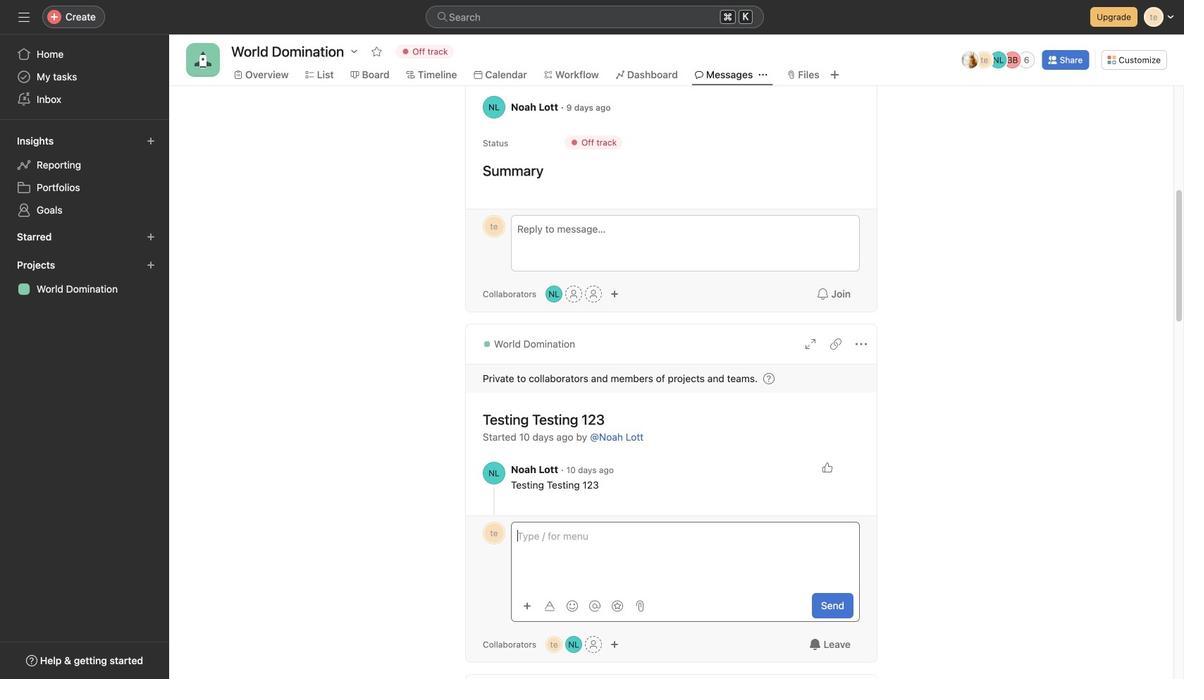 Task type: locate. For each thing, give the bounding box(es) containing it.
new project or portfolio image
[[147, 261, 155, 269]]

emoji image
[[567, 601, 578, 612]]

add or remove collaborators image
[[546, 286, 563, 303], [611, 640, 619, 649]]

0 vertical spatial add or remove collaborators image
[[546, 286, 563, 303]]

projects element
[[0, 252, 169, 303]]

0 vertical spatial add or remove collaborators image
[[611, 290, 619, 298]]

formatting image
[[544, 601, 556, 612]]

insert an object image
[[523, 602, 532, 610]]

0 horizontal spatial add or remove collaborators image
[[546, 286, 563, 303]]

rocket image
[[195, 51, 212, 68]]

toolbar
[[518, 596, 650, 616]]

0 likes. click to like this message comment image
[[822, 462, 834, 473]]

appreciations image
[[612, 601, 623, 612]]

Search tasks, projects, and more text field
[[426, 6, 764, 28]]

full screen image
[[805, 339, 817, 350]]

1 vertical spatial add or remove collaborators image
[[611, 640, 619, 649]]

add to starred image
[[371, 46, 382, 57]]

add or remove collaborators image
[[611, 290, 619, 298], [566, 636, 583, 653]]

None field
[[426, 6, 764, 28]]

hide sidebar image
[[18, 11, 30, 23]]

add items to starred image
[[147, 233, 155, 241]]

1 vertical spatial add or remove collaborators image
[[566, 636, 583, 653]]

1 horizontal spatial add or remove collaborators image
[[611, 290, 619, 298]]



Task type: vqa. For each thing, say whether or not it's contained in the screenshot.
At Mention Image
yes



Task type: describe. For each thing, give the bounding box(es) containing it.
new insights image
[[147, 137, 155, 145]]

attach a file or paste an image image
[[635, 601, 646, 612]]

copy link image
[[831, 339, 842, 350]]

add tab image
[[830, 69, 841, 80]]

at mention image
[[590, 601, 601, 612]]

0 horizontal spatial add or remove collaborators image
[[566, 636, 583, 653]]

open user profile image
[[483, 462, 506, 485]]

insights element
[[0, 128, 169, 224]]

1 horizontal spatial add or remove collaborators image
[[611, 640, 619, 649]]

tab actions image
[[759, 71, 768, 79]]

global element
[[0, 35, 169, 119]]



